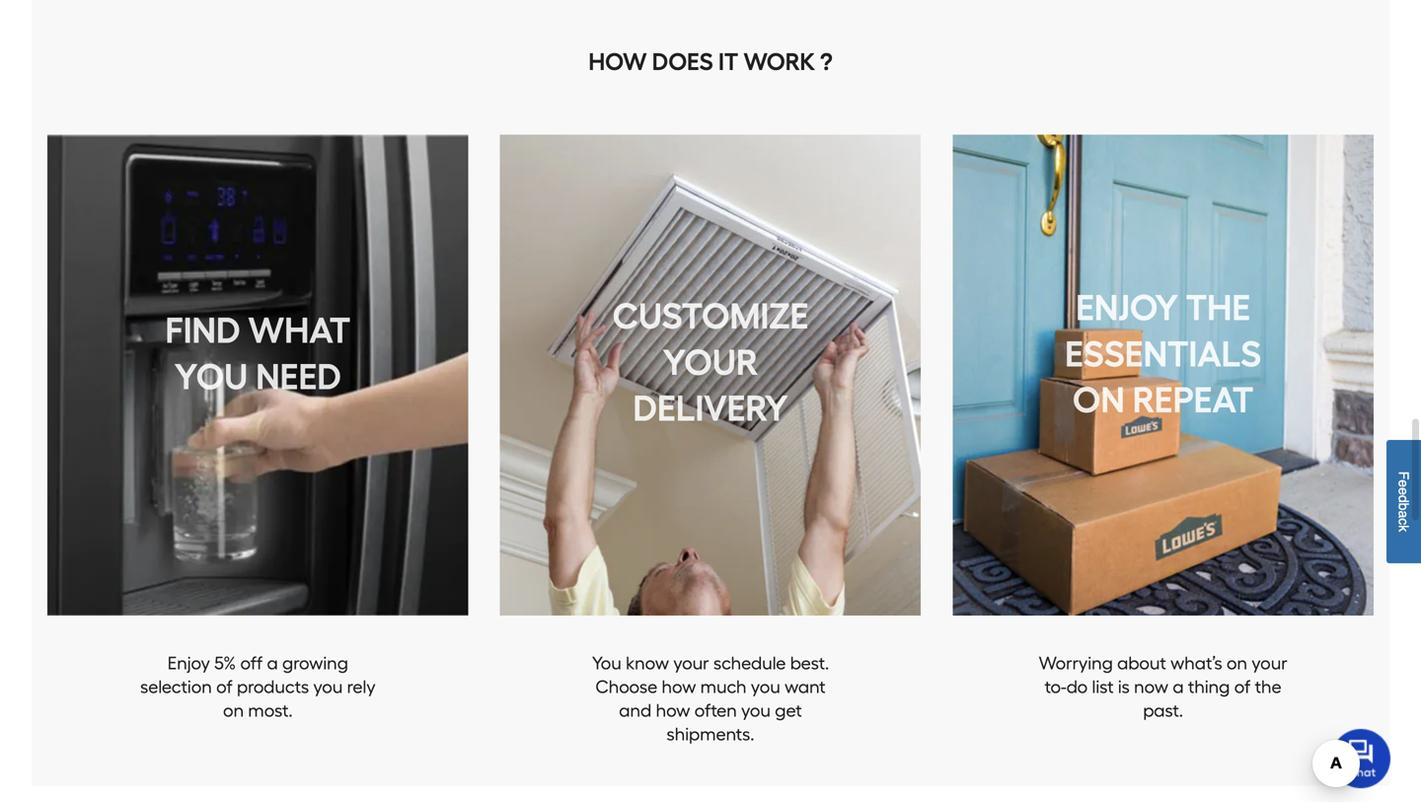 Task type: locate. For each thing, give the bounding box(es) containing it.
1 of from the left
[[216, 677, 233, 698]]

on
[[1227, 653, 1248, 674], [223, 700, 244, 722]]

1 horizontal spatial on
[[1227, 653, 1248, 674]]

0 vertical spatial on
[[1227, 653, 1248, 674]]

1 vertical spatial on
[[223, 700, 244, 722]]

choose
[[596, 677, 658, 698]]

your up the
[[1252, 653, 1288, 674]]

of down 5%
[[216, 677, 233, 698]]

on left most.
[[223, 700, 244, 722]]

b
[[1396, 503, 1412, 511]]

2 horizontal spatial simpletipsimage image
[[953, 135, 1374, 616]]

1 horizontal spatial a
[[1173, 677, 1184, 698]]

work
[[744, 47, 815, 76]]

1 e from the top
[[1396, 480, 1412, 488]]

how right and
[[656, 700, 690, 722]]

shipments.
[[667, 724, 755, 745]]

of left the
[[1235, 677, 1251, 698]]

simpletipsimage image
[[47, 135, 469, 616], [500, 135, 921, 616], [953, 135, 1374, 616]]

1 horizontal spatial of
[[1235, 677, 1251, 698]]

c
[[1396, 518, 1412, 525]]

off
[[240, 653, 263, 674]]

essentials
[[1065, 333, 1262, 375]]

now
[[1134, 677, 1169, 698]]

a right off
[[267, 653, 278, 674]]

how
[[589, 47, 647, 76]]

it
[[719, 47, 738, 76]]

get
[[775, 700, 802, 722]]

3 simpletipsimage image from the left
[[953, 135, 1374, 616]]

on up thing
[[1227, 653, 1248, 674]]

a inside the worrying about what's on your to-do list is now a thing of the past.
[[1173, 677, 1184, 698]]

2 vertical spatial a
[[1173, 677, 1184, 698]]

chat invite button image
[[1332, 728, 1392, 789]]

your inside the worrying about what's on your to-do list is now a thing of the past.
[[1252, 653, 1288, 674]]

how
[[662, 677, 696, 698], [656, 700, 690, 722]]

1 vertical spatial a
[[267, 653, 278, 674]]

0 horizontal spatial simpletipsimage image
[[47, 135, 469, 616]]

what's
[[1171, 653, 1223, 674]]

your
[[663, 341, 759, 384]]

1 horizontal spatial your
[[1252, 653, 1288, 674]]

you
[[313, 677, 343, 698], [751, 677, 781, 698], [741, 700, 771, 722]]

2 simpletipsimage image from the left
[[500, 135, 921, 616]]

1 simpletipsimage image from the left
[[47, 135, 469, 616]]

of inside the worrying about what's on your to-do list is now a thing of the past.
[[1235, 677, 1251, 698]]

a inside button
[[1396, 511, 1412, 518]]

e up d
[[1396, 480, 1412, 488]]

a up k
[[1396, 511, 1412, 518]]

selection
[[140, 677, 212, 698]]

of
[[216, 677, 233, 698], [1235, 677, 1251, 698]]

schedule
[[714, 653, 786, 674]]

of inside enjoy 5% off a growing selection of products you rely on most.
[[216, 677, 233, 698]]

enjoy
[[168, 653, 210, 674]]

your up much
[[674, 653, 709, 674]]

products
[[237, 677, 309, 698]]

enjoy 5% off a growing selection of products you rely on most.
[[140, 653, 376, 722]]

worrying about what's on your to-do list is now a thing of the past.
[[1039, 653, 1288, 722]]

do
[[1067, 677, 1088, 698]]

you
[[592, 653, 622, 674]]

you
[[174, 356, 248, 398]]

the
[[1255, 677, 1282, 698]]

e up b
[[1396, 488, 1412, 495]]

you inside enjoy 5% off a growing selection of products you rely on most.
[[313, 677, 343, 698]]

a
[[1396, 511, 1412, 518], [267, 653, 278, 674], [1173, 677, 1184, 698]]

to-
[[1045, 677, 1067, 698]]

know
[[626, 653, 669, 674]]

f
[[1396, 471, 1412, 480]]

1 your from the left
[[674, 653, 709, 674]]

2 of from the left
[[1235, 677, 1251, 698]]

5%
[[214, 653, 236, 674]]

you down schedule
[[751, 677, 781, 698]]

often
[[695, 700, 737, 722]]

your
[[674, 653, 709, 674], [1252, 653, 1288, 674]]

2 horizontal spatial a
[[1396, 511, 1412, 518]]

is
[[1118, 677, 1130, 698]]

0 horizontal spatial a
[[267, 653, 278, 674]]

you down growing
[[313, 677, 343, 698]]

0 horizontal spatial on
[[223, 700, 244, 722]]

0 vertical spatial a
[[1396, 511, 1412, 518]]

1 horizontal spatial simpletipsimage image
[[500, 135, 921, 616]]

how down know
[[662, 677, 696, 698]]

e
[[1396, 480, 1412, 488], [1396, 488, 1412, 495]]

0 horizontal spatial of
[[216, 677, 233, 698]]

0 horizontal spatial your
[[674, 653, 709, 674]]

a right now
[[1173, 677, 1184, 698]]

2 your from the left
[[1252, 653, 1288, 674]]



Task type: vqa. For each thing, say whether or not it's contained in the screenshot.
body
no



Task type: describe. For each thing, give the bounding box(es) containing it.
a inside enjoy 5% off a growing selection of products you rely on most.
[[267, 653, 278, 674]]

you know your schedule best. choose how much you want and how often you get shipments.
[[592, 653, 829, 745]]

and
[[619, 700, 652, 722]]

find
[[165, 310, 240, 352]]

customize
[[613, 295, 809, 337]]

find what you need
[[165, 310, 351, 398]]

does
[[652, 47, 713, 76]]

simpletipsimage image for your
[[500, 135, 921, 616]]

delivery
[[633, 387, 788, 430]]

1 vertical spatial how
[[656, 700, 690, 722]]

f e e d b a c k
[[1396, 471, 1412, 532]]

the
[[1186, 287, 1251, 329]]

much
[[701, 677, 747, 698]]

thing
[[1188, 677, 1230, 698]]

on
[[1073, 379, 1125, 422]]

simpletipsimage image for the
[[953, 135, 1374, 616]]

you for customize your delivery
[[751, 677, 781, 698]]

simpletipsimage image for what
[[47, 135, 469, 616]]

how does it work ?
[[589, 47, 833, 76]]

f e e d b a c k button
[[1387, 440, 1421, 563]]

worrying
[[1039, 653, 1113, 674]]

enjoy
[[1076, 287, 1179, 329]]

what
[[248, 310, 351, 352]]

want
[[785, 677, 826, 698]]

your inside the you know your schedule best. choose how much you want and how often you get shipments.
[[674, 653, 709, 674]]

repeat
[[1133, 379, 1254, 422]]

customize your delivery
[[613, 295, 809, 430]]

on inside enjoy 5% off a growing selection of products you rely on most.
[[223, 700, 244, 722]]

past.
[[1143, 700, 1183, 722]]

d
[[1396, 495, 1412, 503]]

about
[[1117, 653, 1166, 674]]

?
[[821, 47, 833, 76]]

list
[[1092, 677, 1114, 698]]

you for find what you need
[[313, 677, 343, 698]]

rely
[[347, 677, 376, 698]]

0 vertical spatial how
[[662, 677, 696, 698]]

need
[[256, 356, 341, 398]]

best.
[[790, 653, 829, 674]]

on inside the worrying about what's on your to-do list is now a thing of the past.
[[1227, 653, 1248, 674]]

enjoy the essentials on repeat
[[1065, 287, 1262, 422]]

growing
[[282, 653, 348, 674]]

2 e from the top
[[1396, 488, 1412, 495]]

k
[[1396, 525, 1412, 532]]

you left the get
[[741, 700, 771, 722]]

most.
[[248, 700, 293, 722]]



